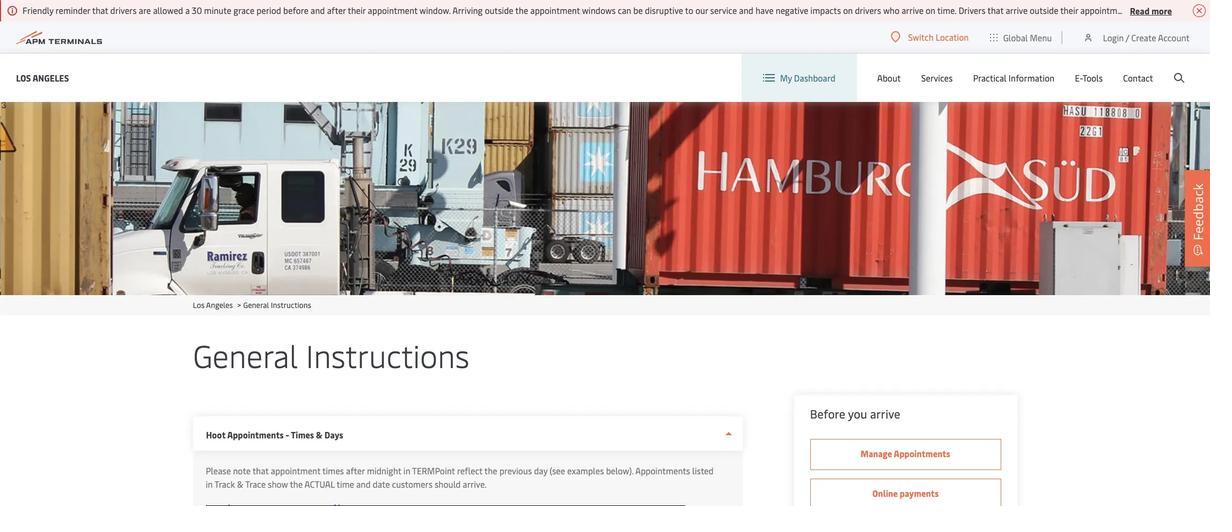 Task type: describe. For each thing, give the bounding box(es) containing it.
who
[[883, 4, 900, 16]]

practical information button
[[973, 54, 1055, 102]]

global menu button
[[980, 21, 1063, 53]]

2 outside from the left
[[1030, 4, 1059, 16]]

please
[[206, 465, 231, 477]]

manage appointments
[[861, 448, 950, 459]]

window
[[1132, 4, 1162, 16]]

appointment up login
[[1081, 4, 1130, 16]]

login
[[1103, 31, 1124, 43]]

about
[[877, 72, 901, 84]]

login / create account link
[[1083, 21, 1190, 53]]

manage appointments link
[[810, 439, 1001, 470]]

/
[[1126, 31, 1130, 43]]

1 vertical spatial in
[[206, 478, 213, 490]]

2 their from the left
[[1061, 4, 1078, 16]]

angeles for los angeles > general instructions
[[206, 300, 233, 310]]

are
[[139, 4, 151, 16]]

read
[[1130, 5, 1150, 16]]

230703 image
[[206, 505, 685, 506]]

arriving
[[453, 4, 483, 16]]

time
[[337, 478, 354, 490]]

and inside please note that appointment times after midnight in termpoint reflect the previous day (see examples below). appointments listed in track & trace show the actual time and date customers should arrive.
[[356, 478, 371, 490]]

friendly reminder that drivers are allowed a 30 minute grace period before and after their appointment window. arriving outside the appointment windows can be disruptive to our service and have negative impacts on drivers who arrive on time. drivers that arrive outside their appointment window will be turne
[[23, 4, 1210, 16]]

midnight
[[367, 465, 401, 477]]

grace
[[234, 4, 254, 16]]

30
[[192, 4, 202, 16]]

friendly
[[23, 4, 54, 16]]

1 their from the left
[[348, 4, 366, 16]]

services button
[[921, 54, 953, 102]]

trace
[[245, 478, 266, 490]]

e-tools
[[1075, 72, 1103, 84]]

before you arrive
[[810, 406, 901, 422]]

examples
[[567, 465, 604, 477]]

appointments for hoot
[[227, 429, 283, 441]]

appointment left windows in the top of the page
[[530, 4, 580, 16]]

period
[[257, 4, 281, 16]]

to
[[685, 4, 693, 16]]

switch
[[908, 31, 934, 43]]

1 drivers from the left
[[110, 4, 137, 16]]

times
[[322, 465, 344, 477]]

tools
[[1083, 72, 1103, 84]]

& inside dropdown button
[[316, 429, 322, 441]]

practical
[[973, 72, 1007, 84]]

>
[[237, 300, 241, 310]]

general instructions
[[193, 334, 470, 376]]

hoot appointments - times & days button
[[193, 417, 743, 451]]

listed
[[692, 465, 714, 477]]

information
[[1009, 72, 1055, 84]]

angeles for los angeles
[[33, 72, 69, 83]]

feedback button
[[1185, 170, 1210, 266]]

service
[[710, 4, 737, 16]]

feedback
[[1189, 183, 1207, 240]]

about button
[[877, 54, 901, 102]]

2 horizontal spatial that
[[988, 4, 1004, 16]]

los for los angeles > general instructions
[[193, 300, 205, 310]]

times
[[291, 429, 314, 441]]

manage
[[861, 448, 892, 459]]

services
[[921, 72, 953, 84]]

contact button
[[1123, 54, 1153, 102]]

my
[[780, 72, 792, 84]]

2 be from the left
[[1180, 4, 1189, 16]]

payments
[[900, 487, 939, 499]]

window.
[[420, 4, 451, 16]]

impacts
[[811, 4, 841, 16]]

have
[[756, 4, 774, 16]]

show
[[268, 478, 288, 490]]

0 horizontal spatial and
[[311, 4, 325, 16]]

2 drivers from the left
[[855, 4, 881, 16]]

close alert image
[[1193, 4, 1206, 17]]

before
[[283, 4, 309, 16]]

online payments link
[[810, 479, 1001, 506]]

read more
[[1130, 5, 1172, 16]]

create
[[1132, 31, 1156, 43]]

that for friendly reminder that drivers are allowed a 30 minute grace period before and after their appointment window. arriving outside the appointment windows can be disruptive to our service and have negative impacts on drivers who arrive on time. drivers that arrive outside their appointment window will be turne
[[92, 4, 108, 16]]

should
[[435, 478, 461, 490]]

online
[[873, 487, 898, 499]]

day
[[534, 465, 548, 477]]

disruptive
[[645, 4, 683, 16]]

global menu
[[1003, 31, 1052, 43]]

hoot appointments - times & days
[[206, 429, 343, 441]]

1 vertical spatial instructions
[[306, 334, 470, 376]]

1 be from the left
[[633, 4, 643, 16]]

please note that appointment times after midnight in termpoint reflect the previous day (see examples below). appointments listed in track & trace show the actual time and date customers should arrive.
[[206, 465, 714, 490]]

e-tools button
[[1075, 54, 1103, 102]]

termpoint
[[412, 465, 455, 477]]

1 vertical spatial the
[[485, 465, 497, 477]]

los angeles > general instructions
[[193, 300, 311, 310]]

reflect
[[457, 465, 483, 477]]

appointment left window.
[[368, 4, 418, 16]]



Task type: vqa. For each thing, say whether or not it's contained in the screenshot.
Whistleblower
no



Task type: locate. For each thing, give the bounding box(es) containing it.
be right will
[[1180, 4, 1189, 16]]

you
[[848, 406, 867, 422]]

switch location button
[[891, 31, 969, 43]]

0 horizontal spatial the
[[290, 478, 303, 490]]

my dashboard button
[[763, 54, 836, 102]]

windows
[[582, 4, 616, 16]]

0 horizontal spatial los angeles link
[[16, 71, 69, 85]]

0 horizontal spatial angeles
[[33, 72, 69, 83]]

that right reminder
[[92, 4, 108, 16]]

0 horizontal spatial appointments
[[227, 429, 283, 441]]

that
[[92, 4, 108, 16], [988, 4, 1004, 16], [253, 465, 269, 477]]

drivers left who on the top of page
[[855, 4, 881, 16]]

be
[[633, 4, 643, 16], [1180, 4, 1189, 16]]

1 horizontal spatial appointments
[[636, 465, 690, 477]]

and left the 'date'
[[356, 478, 371, 490]]

general
[[243, 300, 269, 310], [193, 334, 298, 376]]

1 vertical spatial appointments
[[894, 448, 950, 459]]

and
[[311, 4, 325, 16], [739, 4, 754, 16], [356, 478, 371, 490]]

actual
[[305, 478, 335, 490]]

appointment
[[368, 4, 418, 16], [530, 4, 580, 16], [1081, 4, 1130, 16], [271, 465, 321, 477]]

1 vertical spatial los
[[193, 300, 205, 310]]

menu
[[1030, 31, 1052, 43]]

can
[[618, 4, 631, 16]]

1 horizontal spatial drivers
[[855, 4, 881, 16]]

angeles
[[33, 72, 69, 83], [206, 300, 233, 310]]

contact
[[1123, 72, 1153, 84]]

dashboard
[[794, 72, 836, 84]]

0 horizontal spatial that
[[92, 4, 108, 16]]

& left days
[[316, 429, 322, 441]]

in
[[404, 465, 410, 477], [206, 478, 213, 490]]

switch location
[[908, 31, 969, 43]]

& down "note"
[[237, 478, 243, 490]]

0 horizontal spatial drivers
[[110, 4, 137, 16]]

that right drivers
[[988, 4, 1004, 16]]

account
[[1158, 31, 1190, 43]]

1 vertical spatial los angeles link
[[193, 300, 233, 310]]

0 horizontal spatial outside
[[485, 4, 514, 16]]

outside up menu
[[1030, 4, 1059, 16]]

after up time at left bottom
[[346, 465, 365, 477]]

1 vertical spatial after
[[346, 465, 365, 477]]

time.
[[938, 4, 957, 16]]

previous
[[500, 465, 532, 477]]

-
[[285, 429, 289, 441]]

1 horizontal spatial arrive
[[902, 4, 924, 16]]

1 horizontal spatial the
[[485, 465, 497, 477]]

0 vertical spatial angeles
[[33, 72, 69, 83]]

hoot appointments - times & days element
[[193, 451, 743, 506]]

1 horizontal spatial on
[[926, 4, 936, 16]]

arrive right who on the top of page
[[902, 4, 924, 16]]

arrive.
[[463, 478, 486, 490]]

1 horizontal spatial in
[[404, 465, 410, 477]]

0 vertical spatial los
[[16, 72, 31, 83]]

1 horizontal spatial their
[[1061, 4, 1078, 16]]

that inside please note that appointment times after midnight in termpoint reflect the previous day (see examples below). appointments listed in track & trace show the actual time and date customers should arrive.
[[253, 465, 269, 477]]

after right before
[[327, 4, 346, 16]]

global
[[1003, 31, 1028, 43]]

0 horizontal spatial &
[[237, 478, 243, 490]]

be right can at top
[[633, 4, 643, 16]]

angeles inside los angeles link
[[33, 72, 69, 83]]

appointments inside dropdown button
[[227, 429, 283, 441]]

1 horizontal spatial be
[[1180, 4, 1189, 16]]

appointments left the listed on the right bottom of the page
[[636, 465, 690, 477]]

that for please note that appointment times after midnight in termpoint reflect the previous day (see examples below). appointments listed in track & trace show the actual time and date customers should arrive.
[[253, 465, 269, 477]]

2 horizontal spatial arrive
[[1006, 4, 1028, 16]]

note
[[233, 465, 251, 477]]

1 vertical spatial &
[[237, 478, 243, 490]]

los angeles
[[16, 72, 69, 83]]

0 horizontal spatial in
[[206, 478, 213, 490]]

on
[[843, 4, 853, 16], [926, 4, 936, 16]]

arrive right the you
[[870, 406, 901, 422]]

0 vertical spatial after
[[327, 4, 346, 16]]

minute
[[204, 4, 231, 16]]

on right impacts
[[843, 4, 853, 16]]

2 horizontal spatial appointments
[[894, 448, 950, 459]]

in up customers
[[404, 465, 410, 477]]

and right before
[[311, 4, 325, 16]]

and left have
[[739, 4, 754, 16]]

my dashboard
[[780, 72, 836, 84]]

1 horizontal spatial outside
[[1030, 4, 1059, 16]]

(see
[[550, 465, 565, 477]]

appointments
[[227, 429, 283, 441], [894, 448, 950, 459], [636, 465, 690, 477]]

after inside please note that appointment times after midnight in termpoint reflect the previous day (see examples below). appointments listed in track & trace show the actual time and date customers should arrive.
[[346, 465, 365, 477]]

1 on from the left
[[843, 4, 853, 16]]

0 horizontal spatial on
[[843, 4, 853, 16]]

appointments inside please note that appointment times after midnight in termpoint reflect the previous day (see examples below). appointments listed in track & trace show the actual time and date customers should arrive.
[[636, 465, 690, 477]]

0 horizontal spatial arrive
[[870, 406, 901, 422]]

los angeles link
[[16, 71, 69, 85], [193, 300, 233, 310]]

on left "time."
[[926, 4, 936, 16]]

appointments for manage
[[894, 448, 950, 459]]

appointment up show
[[271, 465, 321, 477]]

a
[[185, 4, 190, 16]]

los for los angeles
[[16, 72, 31, 83]]

0 vertical spatial los angeles link
[[16, 71, 69, 85]]

our
[[696, 4, 708, 16]]

appointments left the -
[[227, 429, 283, 441]]

2 on from the left
[[926, 4, 936, 16]]

1 vertical spatial general
[[193, 334, 298, 376]]

1 horizontal spatial &
[[316, 429, 322, 441]]

1 outside from the left
[[485, 4, 514, 16]]

drivers
[[959, 4, 986, 16]]

2 horizontal spatial and
[[739, 4, 754, 16]]

0 vertical spatial the
[[515, 4, 528, 16]]

customers
[[392, 478, 433, 490]]

general down >
[[193, 334, 298, 376]]

e-
[[1075, 72, 1083, 84]]

1 horizontal spatial angeles
[[206, 300, 233, 310]]

their
[[348, 4, 366, 16], [1061, 4, 1078, 16]]

read more button
[[1130, 4, 1172, 17]]

appointments up payments
[[894, 448, 950, 459]]

practical information
[[973, 72, 1055, 84]]

negative
[[776, 4, 809, 16]]

days
[[324, 429, 343, 441]]

arrive up global
[[1006, 4, 1028, 16]]

appointment inside please note that appointment times after midnight in termpoint reflect the previous day (see examples below). appointments listed in track & trace show the actual time and date customers should arrive.
[[271, 465, 321, 477]]

general right >
[[243, 300, 269, 310]]

0 horizontal spatial los
[[16, 72, 31, 83]]

allowed
[[153, 4, 183, 16]]

instructions
[[271, 300, 311, 310], [306, 334, 470, 376]]

arrive
[[902, 4, 924, 16], [1006, 4, 1028, 16], [870, 406, 901, 422]]

date
[[373, 478, 390, 490]]

before
[[810, 406, 846, 422]]

0 vertical spatial appointments
[[227, 429, 283, 441]]

0 vertical spatial in
[[404, 465, 410, 477]]

2 horizontal spatial the
[[515, 4, 528, 16]]

hoot
[[206, 429, 225, 441]]

location
[[936, 31, 969, 43]]

2 vertical spatial the
[[290, 478, 303, 490]]

&
[[316, 429, 322, 441], [237, 478, 243, 490]]

the
[[515, 4, 528, 16], [485, 465, 497, 477], [290, 478, 303, 490]]

0 horizontal spatial be
[[633, 4, 643, 16]]

0 vertical spatial instructions
[[271, 300, 311, 310]]

drivers
[[110, 4, 137, 16], [855, 4, 881, 16]]

1 vertical spatial angeles
[[206, 300, 233, 310]]

reminder
[[56, 4, 90, 16]]

0 vertical spatial general
[[243, 300, 269, 310]]

1 horizontal spatial los
[[193, 300, 205, 310]]

2 vertical spatial appointments
[[636, 465, 690, 477]]

turne
[[1191, 4, 1210, 16]]

1 horizontal spatial los angeles link
[[193, 300, 233, 310]]

0 horizontal spatial their
[[348, 4, 366, 16]]

in left track
[[206, 478, 213, 490]]

0 vertical spatial &
[[316, 429, 322, 441]]

drivers left are
[[110, 4, 137, 16]]

outside right the arriving
[[485, 4, 514, 16]]

more
[[1152, 5, 1172, 16]]

that up trace
[[253, 465, 269, 477]]

& inside please note that appointment times after midnight in termpoint reflect the previous day (see examples below). appointments listed in track & trace show the actual time and date customers should arrive.
[[237, 478, 243, 490]]

driver information image
[[0, 102, 1210, 295]]

online payments
[[873, 487, 939, 499]]

1 horizontal spatial and
[[356, 478, 371, 490]]

1 horizontal spatial that
[[253, 465, 269, 477]]



